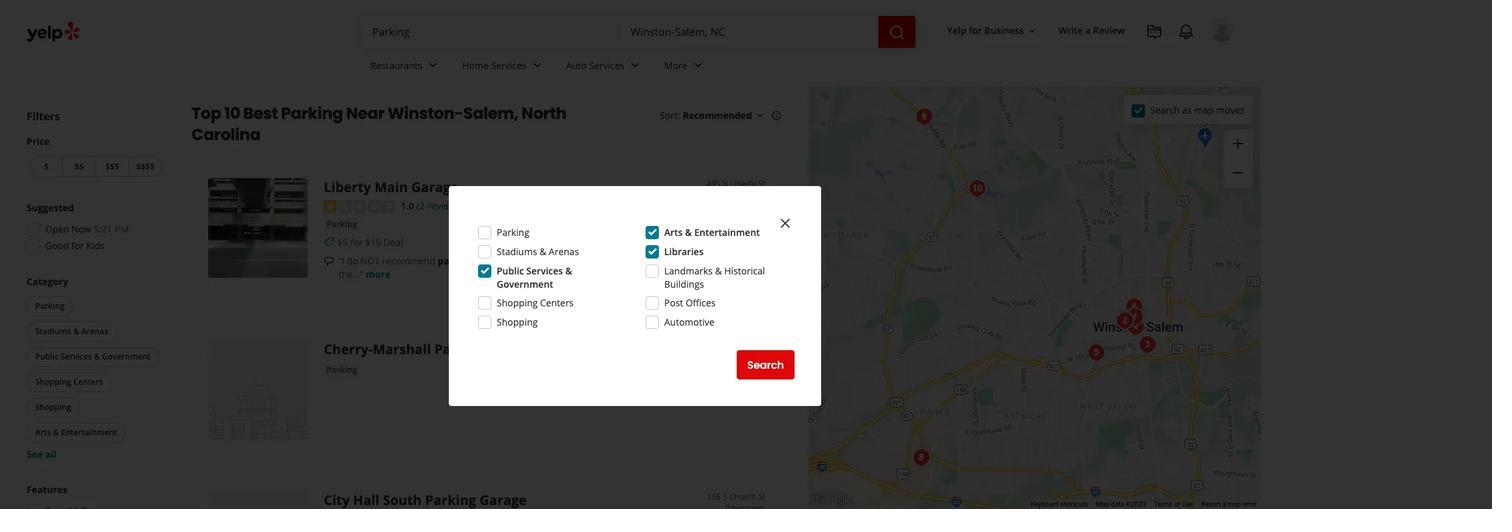 Task type: describe. For each thing, give the bounding box(es) containing it.
shopping centers inside shopping centers button
[[35, 376, 103, 388]]

buildings
[[664, 278, 704, 291]]

0 horizontal spatial liberty main garage image
[[208, 178, 308, 278]]

parking inside search dialog
[[497, 226, 529, 239]]

near
[[346, 102, 385, 124]]

moves
[[1216, 103, 1245, 116]]

review
[[1093, 24, 1125, 37]]

hall
[[353, 491, 380, 509]]

historical
[[724, 265, 765, 277]]

0 vertical spatial group
[[1224, 130, 1253, 188]]

kids
[[86, 239, 105, 252]]

services for public services & government button
[[61, 351, 92, 362]]

1 liberty from the left
[[324, 178, 371, 196]]

time
[[638, 254, 658, 267]]

$5
[[337, 236, 348, 249]]

s
[[723, 491, 727, 503]]

centers inside button
[[73, 376, 103, 388]]

more link
[[654, 48, 717, 86]]

parking inside top 10 best parking near winston-salem, north carolina
[[281, 102, 343, 124]]

event-
[[721, 254, 748, 267]]

st for 402 n cherry st downtown
[[758, 340, 765, 352]]

zoom out image
[[1230, 165, 1246, 181]]

public services & government inside search dialog
[[497, 265, 572, 291]]

entertainment inside search dialog
[[694, 226, 760, 239]]

cherry-
[[324, 340, 373, 358]]

24 chevron down v2 image for home services
[[529, 57, 545, 73]]

search as map moves
[[1150, 103, 1245, 116]]

report a map error link
[[1201, 501, 1257, 508]]

yelp for business button
[[942, 19, 1043, 43]]

auto services
[[566, 59, 625, 72]]

$$$
[[105, 161, 119, 172]]

st for 155 s church st
[[758, 491, 765, 503]]

shopping centers inside search dialog
[[497, 297, 574, 309]]

5:21
[[94, 223, 112, 235]]

not
[[361, 254, 380, 267]]

1 parking link from the top
[[324, 218, 360, 231]]

arenas inside button
[[81, 326, 108, 337]]

services for auto services link
[[589, 59, 625, 72]]

now
[[72, 223, 91, 235]]

& inside 'landmarks & historical buildings'
[[715, 265, 722, 277]]

top 10 best parking near winston-salem, north carolina
[[192, 102, 566, 146]]

$$$$ button
[[129, 156, 162, 177]]

more link
[[366, 268, 390, 280]]

reviews)
[[427, 200, 463, 212]]

post offices
[[664, 297, 716, 309]]

shopping button
[[27, 398, 80, 418]]

2 in from the left
[[751, 254, 759, 267]]

of
[[1174, 501, 1181, 508]]

arts & entertainment button
[[27, 423, 126, 443]]

a right after at left
[[683, 254, 688, 267]]

$$$$
[[136, 161, 155, 172]]

good for kids
[[45, 239, 105, 252]]

deck
[[489, 340, 522, 358]]

good
[[45, 239, 69, 252]]

offices
[[686, 297, 716, 309]]

garage.
[[505, 254, 537, 267]]

search for search as map moves
[[1150, 103, 1180, 116]]

entertainment inside button
[[61, 427, 117, 438]]

truist stadium image
[[1083, 340, 1110, 366]]

search button
[[737, 350, 795, 380]]

auto services link
[[556, 48, 654, 86]]

hanes mall image
[[908, 445, 935, 471]]

arts inside search dialog
[[664, 226, 683, 239]]

report
[[1201, 501, 1221, 508]]

a right report
[[1223, 501, 1226, 508]]

cherry-marshall parking deck link
[[324, 340, 522, 358]]

best
[[243, 102, 278, 124]]

pm
[[115, 223, 129, 235]]

16 chevron down v2 image
[[1027, 26, 1037, 36]]

after
[[660, 254, 681, 267]]

$$ button
[[62, 156, 95, 177]]

16 deal v2 image
[[324, 237, 335, 248]]

filters
[[27, 109, 60, 124]]

"i do not recommend parking
[[339, 254, 474, 267]]

see
[[27, 448, 43, 461]]

libraries
[[664, 245, 704, 258]]

shortcuts
[[1060, 501, 1088, 508]]

south
[[383, 491, 422, 509]]

search image
[[889, 24, 905, 40]]

liberty main garage link
[[324, 178, 459, 196]]

map data ©2023
[[1096, 501, 1146, 508]]

stadiums & arenas inside search dialog
[[497, 245, 579, 258]]

2 parking link from the top
[[324, 364, 360, 377]]

had
[[544, 254, 561, 267]]

parking button for 2nd the parking link from the bottom of the page
[[324, 218, 360, 231]]

category
[[27, 275, 68, 288]]

projects image
[[1147, 24, 1163, 40]]

report a map error
[[1201, 501, 1257, 508]]

parking button for first the parking link from the bottom
[[324, 364, 360, 377]]

this
[[486, 254, 502, 267]]

2 liberty from the left
[[731, 178, 756, 190]]

restaurants link
[[360, 48, 452, 86]]

st for 495 n liberty st
[[758, 178, 765, 190]]

& up libraries
[[685, 226, 692, 239]]

church
[[729, 491, 756, 503]]

auto
[[566, 59, 587, 72]]

post
[[664, 297, 683, 309]]

centers inside search dialog
[[540, 297, 574, 309]]

cherry-marshall parking deck image
[[208, 340, 308, 440]]

top
[[192, 102, 221, 124]]

155
[[707, 491, 721, 503]]

16 info v2 image
[[771, 110, 782, 121]]

services inside search dialog
[[526, 265, 563, 277]]

$$
[[75, 161, 84, 172]]

155 s church st
[[707, 491, 765, 503]]

keyboard shortcuts
[[1031, 501, 1088, 508]]

main
[[375, 178, 408, 196]]

search dialog
[[0, 0, 1492, 509]]

home
[[462, 59, 489, 72]]

the..."
[[339, 268, 363, 280]]

arenas inside search dialog
[[549, 245, 579, 258]]

1.0
[[401, 200, 414, 212]]

a right write
[[1086, 24, 1091, 37]]

"i
[[339, 254, 344, 267]]

for for business
[[969, 24, 982, 37]]

write a review link
[[1053, 19, 1131, 43]]

all
[[45, 448, 56, 461]]

10
[[224, 102, 240, 124]]

stadiums inside button
[[35, 326, 71, 337]]

1 horizontal spatial garage
[[480, 491, 527, 509]]

0 vertical spatial garage
[[411, 178, 459, 196]]

shopping down shopping centers button
[[35, 402, 71, 413]]



Task type: vqa. For each thing, say whether or not it's contained in the screenshot.
the in
yes



Task type: locate. For each thing, give the bounding box(es) containing it.
495
[[707, 178, 720, 190]]

search
[[1150, 103, 1180, 116], [747, 357, 784, 373]]

0 horizontal spatial liberty
[[324, 178, 371, 196]]

0 horizontal spatial arts
[[35, 427, 51, 438]]

search for search
[[747, 357, 784, 373]]

google image
[[812, 492, 856, 509]]

0 horizontal spatial arts & entertainment
[[35, 427, 117, 438]]

yelp for business
[[947, 24, 1024, 37]]

0 horizontal spatial 24 chevron down v2 image
[[425, 57, 441, 73]]

arts & entertainment
[[664, 226, 760, 239], [35, 427, 117, 438]]

parking button down category on the left bottom
[[27, 297, 73, 317]]

$
[[44, 161, 48, 172]]

stadiums & arenas inside button
[[35, 326, 108, 337]]

1 vertical spatial public
[[35, 351, 59, 362]]

centers down public services & government button
[[73, 376, 103, 388]]

0 vertical spatial shopping centers
[[497, 297, 574, 309]]

services
[[491, 59, 526, 72], [589, 59, 625, 72], [526, 265, 563, 277], [61, 351, 92, 362]]

& inside button
[[73, 326, 79, 337]]

0 vertical spatial government
[[497, 278, 553, 291]]

0 vertical spatial map
[[1194, 103, 1214, 116]]

recent
[[691, 254, 718, 267]]

parking right "south"
[[425, 491, 476, 509]]

reynolda village shops & restaurants image
[[964, 175, 991, 202]]

map left error
[[1228, 501, 1241, 508]]

None search field
[[362, 16, 918, 48]]

cherry-marshall parking deck image
[[1112, 308, 1139, 334]]

services right home
[[491, 59, 526, 72]]

0 horizontal spatial stadiums & arenas
[[35, 326, 108, 337]]

0 horizontal spatial entertainment
[[61, 427, 117, 438]]

city hall south parking garage link
[[324, 491, 527, 509]]

1 horizontal spatial liberty
[[731, 178, 756, 190]]

1 horizontal spatial arenas
[[549, 245, 579, 258]]

in this garage. i had a long departure time after a recent event--in the..."
[[339, 254, 759, 280]]

arts & entertainment up all
[[35, 427, 117, 438]]

liberty right "495"
[[731, 178, 756, 190]]

0 horizontal spatial search
[[747, 357, 784, 373]]

keyboard
[[1031, 501, 1059, 508]]

2 vertical spatial group
[[24, 275, 165, 462]]

24 chevron down v2 image inside the restaurants link
[[425, 57, 441, 73]]

shopping down "garage." on the left of the page
[[497, 297, 538, 309]]

1 vertical spatial centers
[[73, 376, 103, 388]]

parking button down cherry- on the bottom left
[[324, 364, 360, 377]]

business categories element
[[360, 48, 1234, 86]]

map
[[1096, 501, 1110, 508]]

1 horizontal spatial arts & entertainment
[[664, 226, 760, 239]]

1 vertical spatial parking button
[[27, 297, 73, 317]]

map region
[[798, 0, 1309, 509]]

2 vertical spatial parking button
[[324, 364, 360, 377]]

24 chevron down v2 image for more
[[690, 57, 706, 73]]

0 vertical spatial st
[[758, 178, 765, 190]]

arts & entertainment up recent
[[664, 226, 760, 239]]

city
[[324, 491, 350, 509]]

for right $5
[[350, 236, 363, 249]]

st inside '402 n cherry st downtown'
[[758, 340, 765, 352]]

long
[[571, 254, 590, 267]]

0 vertical spatial public
[[497, 265, 524, 277]]

0 horizontal spatial stadiums
[[35, 326, 71, 337]]

features group
[[23, 483, 165, 509]]

1 horizontal spatial government
[[497, 278, 553, 291]]

1 vertical spatial parking link
[[324, 364, 360, 377]]

city market image
[[1112, 308, 1139, 334]]

terms of use link
[[1154, 501, 1193, 508]]

do
[[347, 254, 358, 267]]

a right had
[[563, 254, 568, 267]]

1 vertical spatial government
[[102, 351, 151, 362]]

& right "garage." on the left of the page
[[540, 245, 546, 258]]

parking right best
[[281, 102, 343, 124]]

parking link up $5
[[324, 218, 360, 231]]

0 vertical spatial arts & entertainment
[[664, 226, 760, 239]]

error
[[1243, 501, 1257, 508]]

24 chevron down v2 image inside auto services link
[[627, 57, 643, 73]]

notifications image
[[1178, 24, 1194, 40]]

departure
[[592, 254, 636, 267]]

1 horizontal spatial 24 chevron down v2 image
[[690, 57, 706, 73]]

arts
[[664, 226, 683, 239], [35, 427, 51, 438]]

arts up see all button
[[35, 427, 51, 438]]

0 horizontal spatial map
[[1194, 103, 1214, 116]]

0 vertical spatial parking button
[[324, 218, 360, 231]]

arenas
[[549, 245, 579, 258], [81, 326, 108, 337]]

see all
[[27, 448, 56, 461]]

$10
[[365, 236, 381, 249]]

1 horizontal spatial entertainment
[[694, 226, 760, 239]]

1 vertical spatial arts & entertainment
[[35, 427, 117, 438]]

restaurants
[[370, 59, 422, 72]]

$ button
[[29, 156, 62, 177]]

services down stadiums & arenas button
[[61, 351, 92, 362]]

recommend
[[382, 254, 435, 267]]

cherry
[[731, 340, 756, 352]]

n inside '402 n cherry st downtown'
[[723, 340, 729, 352]]

shopping centers button
[[27, 372, 112, 392]]

0 vertical spatial stadiums & arenas
[[497, 245, 579, 258]]

parking
[[438, 254, 474, 267]]

group containing suggested
[[23, 202, 165, 257]]

1 in from the left
[[476, 254, 484, 267]]

24 chevron down v2 image right restaurants
[[425, 57, 441, 73]]

public inside button
[[35, 351, 59, 362]]

search down cherry
[[747, 357, 784, 373]]

search inside 'search' button
[[747, 357, 784, 373]]

group
[[1224, 130, 1253, 188], [23, 202, 165, 257], [24, 275, 165, 462]]

for
[[969, 24, 982, 37], [350, 236, 363, 249], [71, 239, 84, 252]]

3 st from the top
[[758, 491, 765, 503]]

0 horizontal spatial in
[[476, 254, 484, 267]]

1.0 link
[[401, 198, 414, 213]]

2 st from the top
[[758, 340, 765, 352]]

& left historical
[[715, 265, 722, 277]]

for right yelp on the top of page
[[969, 24, 982, 37]]

liberty-main parking deck image
[[1121, 294, 1148, 320]]

entertainment down shopping button
[[61, 427, 117, 438]]

city hall south parking garage
[[324, 491, 527, 509]]

1 vertical spatial search
[[747, 357, 784, 373]]

salem,
[[463, 102, 518, 124]]

1 vertical spatial group
[[23, 202, 165, 257]]

landmarks
[[664, 265, 713, 277]]

terms of use
[[1154, 501, 1193, 508]]

reynolda manor library image
[[911, 103, 938, 130]]

0 vertical spatial centers
[[540, 297, 574, 309]]

1 horizontal spatial in
[[751, 254, 759, 267]]

1 vertical spatial shopping centers
[[35, 376, 103, 388]]

16 speech v2 image
[[324, 256, 335, 267]]

0 horizontal spatial garage
[[411, 178, 459, 196]]

24 chevron down v2 image
[[529, 57, 545, 73], [627, 57, 643, 73]]

$$$ button
[[95, 156, 129, 177]]

carolina
[[192, 124, 260, 146]]

0 horizontal spatial public
[[35, 351, 59, 362]]

parking link down cherry- on the bottom left
[[324, 364, 360, 377]]

1 vertical spatial st
[[758, 340, 765, 352]]

1 vertical spatial entertainment
[[61, 427, 117, 438]]

for for $10
[[350, 236, 363, 249]]

& down stadiums & arenas button
[[94, 351, 100, 362]]

i
[[539, 254, 542, 267]]

deal
[[384, 236, 403, 249]]

1 24 chevron down v2 image from the left
[[529, 57, 545, 73]]

1 vertical spatial public services & government
[[35, 351, 151, 362]]

shopping centers up shopping button
[[35, 376, 103, 388]]

0 vertical spatial public services & government
[[497, 265, 572, 291]]

in
[[476, 254, 484, 267], [751, 254, 759, 267]]

shopping centers
[[497, 297, 574, 309], [35, 376, 103, 388]]

0 horizontal spatial for
[[71, 239, 84, 252]]

winston-
[[388, 102, 463, 124]]

1 vertical spatial stadiums
[[35, 326, 71, 337]]

24 chevron down v2 image inside more link
[[690, 57, 706, 73]]

more
[[664, 59, 687, 72]]

402 n cherry st downtown
[[707, 340, 765, 363]]

24 chevron down v2 image right auto services
[[627, 57, 643, 73]]

group containing category
[[24, 275, 165, 462]]

landmarks & historical buildings
[[664, 265, 765, 291]]

government inside public services & government
[[497, 278, 553, 291]]

centers
[[540, 297, 574, 309], [73, 376, 103, 388]]

& inside public services & government
[[565, 265, 572, 277]]

1 horizontal spatial public
[[497, 265, 524, 277]]

services right auto
[[589, 59, 625, 72]]

n right "495"
[[722, 178, 729, 190]]

1 horizontal spatial map
[[1228, 501, 1241, 508]]

stadiums inside search dialog
[[497, 245, 537, 258]]

1 star rating image
[[324, 200, 396, 213]]

1 horizontal spatial public services & government
[[497, 265, 572, 291]]

government inside button
[[102, 351, 151, 362]]

liberty main garage
[[324, 178, 459, 196]]

public up shopping centers button
[[35, 351, 59, 362]]

1 horizontal spatial search
[[1150, 103, 1180, 116]]

st right church
[[758, 491, 765, 503]]

n for 402
[[723, 340, 729, 352]]

arts & entertainment inside search dialog
[[664, 226, 760, 239]]

24 chevron down v2 image left auto
[[529, 57, 545, 73]]

st
[[758, 178, 765, 190], [758, 340, 765, 352], [758, 491, 765, 503]]

parking up "garage." on the left of the page
[[497, 226, 529, 239]]

0 vertical spatial search
[[1150, 103, 1180, 116]]

parking up $5
[[327, 219, 357, 230]]

1 horizontal spatial for
[[350, 236, 363, 249]]

0 vertical spatial n
[[722, 178, 729, 190]]

n right 402
[[723, 340, 729, 352]]

24 chevron down v2 image
[[425, 57, 441, 73], [690, 57, 706, 73]]

stadiums up public services & government button
[[35, 326, 71, 337]]

24 chevron down v2 image for auto services
[[627, 57, 643, 73]]

1 horizontal spatial 24 chevron down v2 image
[[627, 57, 643, 73]]

stadiums left i
[[497, 245, 537, 258]]

1 vertical spatial map
[[1228, 501, 1241, 508]]

parking down category on the left bottom
[[35, 301, 65, 312]]

0 vertical spatial entertainment
[[694, 226, 760, 239]]

open now 5:21 pm
[[45, 223, 129, 235]]

in left this
[[476, 254, 484, 267]]

parking button up $5
[[324, 218, 360, 231]]

2 vertical spatial st
[[758, 491, 765, 503]]

user actions element
[[937, 17, 1253, 98]]

(2
[[417, 200, 425, 212]]

government down stadiums & arenas button
[[102, 351, 151, 362]]

0 horizontal spatial centers
[[73, 376, 103, 388]]

cherry-marshall parking deck parking
[[324, 340, 522, 376]]

& up public services & government button
[[73, 326, 79, 337]]

for for kids
[[71, 239, 84, 252]]

home services
[[462, 59, 526, 72]]

24 chevron down v2 image right more
[[690, 57, 706, 73]]

parking link
[[324, 218, 360, 231], [324, 364, 360, 377]]

search left as
[[1150, 103, 1180, 116]]

parking down cherry- on the bottom left
[[327, 364, 357, 376]]

shopping up shopping button
[[35, 376, 71, 388]]

1 horizontal spatial liberty main garage image
[[1122, 304, 1149, 330]]

0 horizontal spatial 24 chevron down v2 image
[[529, 57, 545, 73]]

for inside yelp for business button
[[969, 24, 982, 37]]

for down now
[[71, 239, 84, 252]]

arts inside button
[[35, 427, 51, 438]]

close image
[[777, 215, 793, 231]]

services left long
[[526, 265, 563, 277]]

see all button
[[27, 448, 56, 461]]

public inside public services & government
[[497, 265, 524, 277]]

24 chevron down v2 image inside home services link
[[529, 57, 545, 73]]

& up all
[[53, 427, 59, 438]]

services for home services link
[[491, 59, 526, 72]]

write
[[1059, 24, 1083, 37]]

north
[[522, 102, 566, 124]]

pepper building parking lot image
[[1123, 314, 1149, 340]]

write a review
[[1059, 24, 1125, 37]]

n
[[722, 178, 729, 190], [723, 340, 729, 352]]

liberty up 1 star rating image
[[324, 178, 371, 196]]

public left i
[[497, 265, 524, 277]]

shopping up deck
[[497, 316, 538, 329]]

495 n liberty st
[[707, 178, 765, 190]]

1 horizontal spatial shopping centers
[[497, 297, 574, 309]]

map right as
[[1194, 103, 1214, 116]]

0 vertical spatial liberty main garage image
[[208, 178, 308, 278]]

home services link
[[452, 48, 556, 86]]

government down "garage." on the left of the page
[[497, 278, 553, 291]]

arts up libraries
[[664, 226, 683, 239]]

public services & government
[[497, 265, 572, 291], [35, 351, 151, 362]]

shopping centers down the "in this garage. i had a long departure time after a recent event--in the...""
[[497, 297, 574, 309]]

1 vertical spatial liberty main garage image
[[1122, 304, 1149, 330]]

arts & entertainment inside button
[[35, 427, 117, 438]]

parking left deck
[[434, 340, 485, 358]]

0 vertical spatial arts
[[664, 226, 683, 239]]

1 horizontal spatial stadiums & arenas
[[497, 245, 579, 258]]

st right cherry
[[758, 340, 765, 352]]

suggested
[[27, 202, 74, 214]]

city hall south parking garage image
[[1135, 332, 1161, 358]]

features
[[27, 483, 67, 496]]

public services & government inside button
[[35, 351, 151, 362]]

1 horizontal spatial centers
[[540, 297, 574, 309]]

1 vertical spatial stadiums & arenas
[[35, 326, 108, 337]]

0 vertical spatial parking link
[[324, 218, 360, 231]]

1 st from the top
[[758, 178, 765, 190]]

st right "495"
[[758, 178, 765, 190]]

1 vertical spatial arts
[[35, 427, 51, 438]]

©2023
[[1126, 501, 1146, 508]]

centers down the "in this garage. i had a long departure time after a recent event--in the...""
[[540, 297, 574, 309]]

1 24 chevron down v2 image from the left
[[425, 57, 441, 73]]

open
[[45, 223, 69, 235]]

price
[[27, 135, 50, 148]]

0 horizontal spatial shopping centers
[[35, 376, 103, 388]]

& right had
[[565, 265, 572, 277]]

2 24 chevron down v2 image from the left
[[690, 57, 706, 73]]

0 horizontal spatial arenas
[[81, 326, 108, 337]]

in right event-
[[751, 254, 759, 267]]

n for 495
[[722, 178, 729, 190]]

liberty main garage image
[[208, 178, 308, 278], [1122, 304, 1149, 330]]

1 horizontal spatial arts
[[664, 226, 683, 239]]

1 vertical spatial arenas
[[81, 326, 108, 337]]

arenas right i
[[549, 245, 579, 258]]

government
[[497, 278, 553, 291], [102, 351, 151, 362]]

0 horizontal spatial government
[[102, 351, 151, 362]]

map for moves
[[1194, 103, 1214, 116]]

arenas up public services & government button
[[81, 326, 108, 337]]

0 vertical spatial arenas
[[549, 245, 579, 258]]

more
[[366, 268, 390, 280]]

sort:
[[660, 109, 680, 122]]

1 vertical spatial n
[[723, 340, 729, 352]]

0 horizontal spatial public services & government
[[35, 351, 151, 362]]

1 vertical spatial garage
[[480, 491, 527, 509]]

-
[[748, 254, 751, 267]]

services inside button
[[61, 351, 92, 362]]

1 horizontal spatial stadiums
[[497, 245, 537, 258]]

price group
[[27, 135, 165, 180]]

zoom in image
[[1230, 135, 1246, 151]]

entertainment up event-
[[694, 226, 760, 239]]

$5 for $10 deal
[[337, 236, 403, 249]]

0 vertical spatial stadiums
[[497, 245, 537, 258]]

business
[[985, 24, 1024, 37]]

24 chevron down v2 image for restaurants
[[425, 57, 441, 73]]

2 24 chevron down v2 image from the left
[[627, 57, 643, 73]]

map for error
[[1228, 501, 1241, 508]]

2 horizontal spatial for
[[969, 24, 982, 37]]



